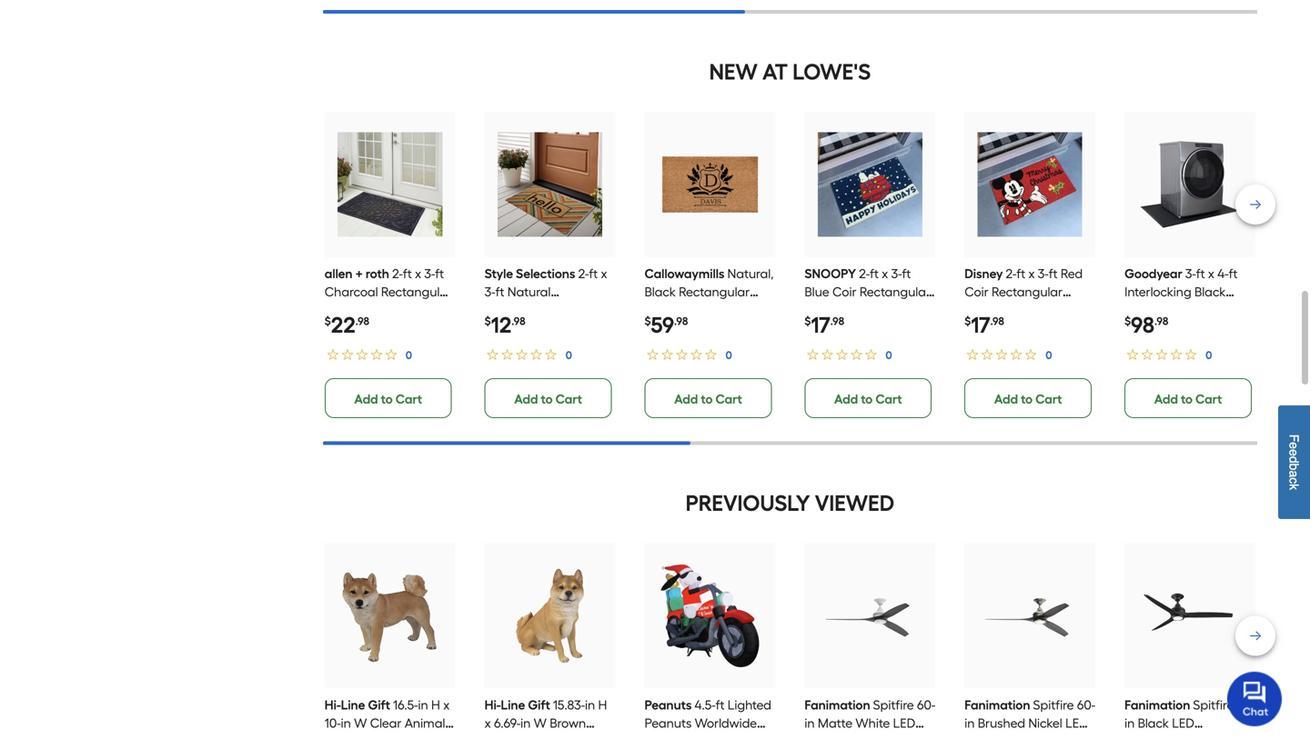 Task type: vqa. For each thing, say whether or not it's contained in the screenshot.


Task type: locate. For each thing, give the bounding box(es) containing it.
add to cart link
[[325, 378, 452, 418], [485, 378, 612, 418], [645, 378, 772, 418], [805, 378, 932, 418], [965, 378, 1092, 418], [1125, 378, 1252, 418]]

6 add to cart link from the left
[[1125, 378, 1252, 418]]

2 h from the left
[[598, 698, 607, 713]]

statue down brown
[[576, 734, 614, 740]]

4 add from the left
[[834, 392, 858, 407]]

2 .98 from the left
[[512, 315, 526, 328]]

1 $ 17 .98 from the left
[[805, 312, 844, 338]]

0 horizontal spatial x
[[443, 698, 450, 713]]

1 statue from the left
[[372, 734, 410, 740]]

2 horizontal spatial spitfire
[[1193, 698, 1234, 713]]

3 led from the left
[[1172, 716, 1195, 731]]

disney 2-ft x 3-ft red coir rectangular indoor or outdoor decorative welcome door mat image
[[978, 132, 1083, 237]]

1 vertical spatial peanuts
[[645, 716, 692, 731]]

1 spitfire from the left
[[873, 698, 914, 713]]

add to cart link down door
[[645, 378, 772, 418]]

in inside spitfire 60- in matte white led indoor/outdo
[[805, 716, 815, 731]]

$ for style selections
[[485, 315, 491, 328]]

4 add to cart link from the left
[[805, 378, 932, 418]]

black inside spitfire 60- in black led indoor/outdo
[[1138, 716, 1169, 731]]

1 horizontal spatial black
[[1138, 716, 1169, 731]]

1 gift from the left
[[368, 698, 390, 713]]

decorative
[[645, 321, 707, 336]]

0 vertical spatial peanuts
[[645, 698, 692, 713]]

$ down allen
[[325, 315, 331, 328]]

hi-
[[325, 698, 341, 713], [485, 698, 501, 713]]

to inside 98 list item
[[1181, 392, 1193, 407]]

e up the b
[[1287, 449, 1302, 457]]

1 horizontal spatial hi-
[[485, 698, 501, 713]]

1 add to cart link from the left
[[325, 378, 452, 418]]

w left brown
[[534, 716, 547, 731]]

h
[[431, 698, 440, 713], [598, 698, 607, 713]]

peanuts
[[645, 698, 692, 713], [645, 716, 692, 731]]

statue down clear
[[372, 734, 410, 740]]

2 $ from the left
[[485, 315, 491, 328]]

2 statue from the left
[[576, 734, 614, 740]]

17 down disney
[[971, 312, 991, 338]]

2 fanimation from the left
[[965, 698, 1030, 713]]

spitfire 60- in matte white led indoor/outdo
[[805, 698, 936, 740]]

add to cart for allen + roth
[[354, 392, 422, 407]]

.98
[[355, 315, 369, 328], [512, 315, 526, 328], [674, 315, 688, 328], [831, 315, 844, 328], [991, 315, 1004, 328], [1155, 315, 1169, 328]]

h inside 15.83-in h x 6.69-in w brown animal garden statue
[[598, 698, 607, 713]]

0 horizontal spatial fanimation
[[805, 698, 870, 713]]

5 .98 from the left
[[991, 315, 1004, 328]]

gift for clear
[[368, 698, 390, 713]]

led right white
[[893, 716, 916, 731]]

snoopy link
[[805, 266, 935, 354]]

k
[[1287, 484, 1302, 491]]

1 .98 from the left
[[355, 315, 369, 328]]

gift left 15.83-
[[528, 698, 550, 713]]

6 to from the left
[[1181, 392, 1193, 407]]

2 add to cart link from the left
[[485, 378, 612, 418]]

rectangular
[[679, 284, 750, 300]]

h right 15.83-
[[598, 698, 607, 713]]

1 add to cart from the left
[[354, 392, 422, 407]]

1 horizontal spatial animal
[[485, 734, 525, 740]]

1 h from the left
[[431, 698, 440, 713]]

0 horizontal spatial 17 list item
[[805, 112, 936, 418]]

garden for brown
[[528, 734, 573, 740]]

snoopy
[[645, 734, 688, 740]]

led left chat invite button image at the right
[[1172, 716, 1195, 731]]

1 horizontal spatial led
[[1066, 716, 1088, 731]]

1 horizontal spatial fanimation
[[965, 698, 1030, 713]]

brown
[[550, 716, 586, 731]]

5 $ from the left
[[965, 315, 971, 328]]

$
[[325, 315, 331, 328], [485, 315, 491, 328], [645, 315, 651, 328], [805, 315, 811, 328], [965, 315, 971, 328], [1125, 315, 1131, 328]]

cart for allen + roth
[[396, 392, 422, 407]]

.98 inside $ 22 .98
[[355, 315, 369, 328]]

98 list item
[[1125, 112, 1256, 418]]

5 add to cart from the left
[[994, 392, 1062, 407]]

cart inside 59 list item
[[716, 392, 742, 407]]

fanimation spitfire 60-in black led indoor/outdoor propeller ceiling fan with light remote (3-blade) image
[[1138, 564, 1243, 669]]

animal down 16.5-
[[405, 716, 445, 731]]

$ down style
[[485, 315, 491, 328]]

to
[[381, 392, 393, 407], [541, 392, 553, 407], [701, 392, 713, 407], [861, 392, 873, 407], [1021, 392, 1033, 407], [1181, 392, 1193, 407]]

1 horizontal spatial gift
[[528, 698, 550, 713]]

add to cart link inside 59 list item
[[645, 378, 772, 418]]

2 horizontal spatial 60-
[[1237, 698, 1256, 713]]

3 $ from the left
[[645, 315, 651, 328]]

allen + roth link
[[325, 266, 452, 336]]

17 for disney
[[971, 312, 991, 338]]

1 horizontal spatial hi-line gift
[[485, 698, 550, 713]]

2 hi-line gift from the left
[[485, 698, 550, 713]]

x
[[443, 698, 450, 713], [485, 716, 491, 731]]

3 fanimation from the left
[[1125, 698, 1191, 713]]

1 vertical spatial animal
[[485, 734, 525, 740]]

2 17 from the left
[[971, 312, 991, 338]]

6 add from the left
[[1154, 392, 1178, 407]]

gift up clear
[[368, 698, 390, 713]]

fanimation spitfire 60-in matte white led indoor/outdoor propeller ceiling fan with light remote (3-blade) image
[[818, 564, 923, 669]]

add to cart inside 22 list item
[[354, 392, 422, 407]]

x inside 15.83-in h x 6.69-in w brown animal garden statue
[[485, 716, 491, 731]]

black inside the natural, black rectangular indoor or outdoor decorative door mat
[[645, 284, 676, 300]]

.98 inside $ 59 .98
[[674, 315, 688, 328]]

cart inside 98 list item
[[1196, 392, 1222, 407]]

$ 17 .98 for snoopy
[[805, 312, 844, 338]]

6 .98 from the left
[[1155, 315, 1169, 328]]

2 add from the left
[[514, 392, 538, 407]]

$ for snoopy
[[805, 315, 811, 328]]

2 $ 17 .98 from the left
[[965, 312, 1004, 338]]

add for disney
[[994, 392, 1018, 407]]

statue inside 16.5-in h x 10-in w clear animal garden statue
[[372, 734, 410, 740]]

0 horizontal spatial gift
[[368, 698, 390, 713]]

60- inside spitfire 60- in matte white led indoor/outdo
[[917, 698, 936, 713]]

$ down goodyear
[[1125, 315, 1131, 328]]

3 add to cart from the left
[[674, 392, 742, 407]]

.98 inside '$ 98 .98'
[[1155, 315, 1169, 328]]

5 add to cart link from the left
[[965, 378, 1092, 418]]

2 horizontal spatial fanimation
[[1125, 698, 1191, 713]]

previously
[[686, 490, 810, 517]]

w
[[354, 716, 367, 731], [534, 716, 547, 731]]

x right 16.5-
[[443, 698, 450, 713]]

1 horizontal spatial garden
[[528, 734, 573, 740]]

60- inside spitfire 60- in black led indoor/outdo
[[1237, 698, 1256, 713]]

c
[[1287, 478, 1302, 484]]

cart for callowaymills
[[716, 392, 742, 407]]

2 add to cart from the left
[[514, 392, 582, 407]]

add to cart link down $ 12 .98
[[485, 378, 612, 418]]

statue inside 15.83-in h x 6.69-in w brown animal garden statue
[[576, 734, 614, 740]]

15.83-
[[553, 698, 585, 713]]

natural,
[[728, 266, 774, 282]]

hi-line gift
[[325, 698, 390, 713], [485, 698, 550, 713]]

$ inside '$ 98 .98'
[[1125, 315, 1131, 328]]

spitfire for led
[[1193, 698, 1234, 713]]

2 horizontal spatial led
[[1172, 716, 1195, 731]]

add inside 98 list item
[[1154, 392, 1178, 407]]

x inside 16.5-in h x 10-in w clear animal garden statue
[[443, 698, 450, 713]]

add to cart
[[354, 392, 422, 407], [514, 392, 582, 407], [674, 392, 742, 407], [834, 392, 902, 407], [994, 392, 1062, 407], [1154, 392, 1222, 407]]

6 cart from the left
[[1196, 392, 1222, 407]]

x left 6.69-
[[485, 716, 491, 731]]

statue
[[372, 734, 410, 740], [576, 734, 614, 740]]

3 to from the left
[[701, 392, 713, 407]]

selections
[[516, 266, 575, 282]]

4 to from the left
[[861, 392, 873, 407]]

nickel
[[1029, 716, 1063, 731]]

1 cart from the left
[[396, 392, 422, 407]]

0 horizontal spatial w
[[354, 716, 367, 731]]

0 horizontal spatial h
[[431, 698, 440, 713]]

add to cart link down '$ 98 .98'
[[1125, 378, 1252, 418]]

add to cart down door
[[674, 392, 742, 407]]

1 hi- from the left
[[325, 698, 341, 713]]

5 cart from the left
[[1036, 392, 1062, 407]]

2 e from the top
[[1287, 449, 1302, 457]]

22 list item
[[325, 112, 456, 418]]

add to cart link for style selections
[[485, 378, 612, 418]]

led right nickel
[[1066, 716, 1088, 731]]

1 vertical spatial x
[[485, 716, 491, 731]]

2 garden from the left
[[528, 734, 573, 740]]

add to cart down "snoopy" link
[[834, 392, 902, 407]]

add to cart down $ 12 .98
[[514, 392, 582, 407]]

1 horizontal spatial w
[[534, 716, 547, 731]]

0 horizontal spatial 17
[[811, 312, 831, 338]]

hi-line gift up 6.69-
[[485, 698, 550, 713]]

animal
[[405, 716, 445, 731], [485, 734, 525, 740]]

cart for goodyear
[[1196, 392, 1222, 407]]

6 $ from the left
[[1125, 315, 1131, 328]]

line
[[341, 698, 365, 713], [501, 698, 525, 713]]

2 to from the left
[[541, 392, 553, 407]]

1 $ from the left
[[325, 315, 331, 328]]

1 horizontal spatial 17
[[971, 312, 991, 338]]

4 cart from the left
[[876, 392, 902, 407]]

4 $ from the left
[[805, 315, 811, 328]]

1 garden from the left
[[325, 734, 369, 740]]

garden down brown
[[528, 734, 573, 740]]

style selections 2-ft x 3-ft natural rectangular indoor or outdoor decorative door mat image
[[498, 132, 603, 237]]

3 cart from the left
[[716, 392, 742, 407]]

$ down snoopy
[[805, 315, 811, 328]]

1 horizontal spatial line
[[501, 698, 525, 713]]

mat
[[741, 321, 765, 336]]

hi- up 6.69-
[[485, 698, 501, 713]]

add inside 59 list item
[[674, 392, 698, 407]]

line for 6.69-
[[501, 698, 525, 713]]

1 17 from the left
[[811, 312, 831, 338]]

59
[[651, 312, 674, 338]]

add to cart down '$ 98 .98'
[[1154, 392, 1222, 407]]

w left clear
[[354, 716, 367, 731]]

animal inside 15.83-in h x 6.69-in w brown animal garden statue
[[485, 734, 525, 740]]

fanimation
[[805, 698, 870, 713], [965, 698, 1030, 713], [1125, 698, 1191, 713]]

add to cart inside 59 list item
[[674, 392, 742, 407]]

0 horizontal spatial black
[[645, 284, 676, 300]]

or
[[685, 302, 697, 318]]

4 add to cart from the left
[[834, 392, 902, 407]]

add inside 12 list item
[[514, 392, 538, 407]]

3 add from the left
[[674, 392, 698, 407]]

hi- up 10-
[[325, 698, 341, 713]]

hi-line gift up 10-
[[325, 698, 390, 713]]

1 horizontal spatial statue
[[576, 734, 614, 740]]

w inside 15.83-in h x 6.69-in w brown animal garden statue
[[534, 716, 547, 731]]

cart
[[396, 392, 422, 407], [556, 392, 582, 407], [716, 392, 742, 407], [876, 392, 902, 407], [1036, 392, 1062, 407], [1196, 392, 1222, 407]]

5 to from the left
[[1021, 392, 1033, 407]]

allen + roth
[[325, 266, 389, 282]]

to inside 12 list item
[[541, 392, 553, 407]]

1 horizontal spatial spitfire
[[1033, 698, 1074, 713]]

add
[[354, 392, 378, 407], [514, 392, 538, 407], [674, 392, 698, 407], [834, 392, 858, 407], [994, 392, 1018, 407], [1154, 392, 1178, 407]]

add to cart for snoopy
[[834, 392, 902, 407]]

to for goodyear
[[1181, 392, 1193, 407]]

16.5-
[[393, 698, 418, 713]]

spitfire inside spitfire 60- in matte white led indoor/outdo
[[873, 698, 914, 713]]

garden
[[325, 734, 369, 740], [528, 734, 573, 740]]

w inside 16.5-in h x 10-in w clear animal garden statue
[[354, 716, 367, 731]]

add for goodyear
[[1154, 392, 1178, 407]]

$ 12 .98
[[485, 312, 526, 338]]

1 add from the left
[[354, 392, 378, 407]]

hi- for 16.5-in h x 10-in w clear animal garden statue
[[325, 698, 341, 713]]

led inside the spitfire 60- in brushed nickel led indoor/outdo
[[1066, 716, 1088, 731]]

1 60- from the left
[[917, 698, 936, 713]]

60- for spitfire 60- in matte white led indoor/outdo
[[917, 698, 936, 713]]

1 horizontal spatial h
[[598, 698, 607, 713]]

16.5-in h x 10-in w clear animal garden statue
[[325, 698, 450, 740]]

line for 10-
[[341, 698, 365, 713]]

3 add to cart link from the left
[[645, 378, 772, 418]]

0 horizontal spatial spitfire
[[873, 698, 914, 713]]

statue for clear
[[372, 734, 410, 740]]

60- for spitfire 60- in black led indoor/outdo
[[1237, 698, 1256, 713]]

led inside spitfire 60- in matte white led indoor/outdo
[[893, 716, 916, 731]]

1 to from the left
[[381, 392, 393, 407]]

.98 for goodyear
[[1155, 315, 1169, 328]]

17
[[811, 312, 831, 338], [971, 312, 991, 338]]

1 horizontal spatial 17 list item
[[965, 112, 1096, 418]]

3 spitfire from the left
[[1193, 698, 1234, 713]]

1 horizontal spatial 60-
[[1077, 698, 1096, 713]]

0 horizontal spatial led
[[893, 716, 916, 731]]

e
[[1287, 442, 1302, 449], [1287, 449, 1302, 457]]

5 add from the left
[[994, 392, 1018, 407]]

new at lowe's heading
[[323, 54, 1258, 90]]

3 60- from the left
[[1237, 698, 1256, 713]]

1 hi-line gift from the left
[[325, 698, 390, 713]]

1 17 list item from the left
[[805, 112, 936, 418]]

17 down snoopy
[[811, 312, 831, 338]]

to inside 22 list item
[[381, 392, 393, 407]]

chat invite button image
[[1228, 672, 1283, 727]]

0 horizontal spatial $ 17 .98
[[805, 312, 844, 338]]

0 horizontal spatial hi-line gift
[[325, 698, 390, 713]]

worldwide
[[695, 716, 757, 731]]

0 horizontal spatial statue
[[372, 734, 410, 740]]

garden down 10-
[[325, 734, 369, 740]]

0 horizontal spatial line
[[341, 698, 365, 713]]

0 vertical spatial x
[[443, 698, 450, 713]]

cart for style selections
[[556, 392, 582, 407]]

line up 6.69-
[[501, 698, 525, 713]]

2 hi- from the left
[[485, 698, 501, 713]]

h for 16.5-in h x 10-in w clear animal garden statue
[[431, 698, 440, 713]]

.98 inside $ 12 .98
[[512, 315, 526, 328]]

1 horizontal spatial $ 17 .98
[[965, 312, 1004, 338]]

indoor
[[645, 302, 682, 318]]

4 .98 from the left
[[831, 315, 844, 328]]

6 add to cart from the left
[[1154, 392, 1222, 407]]

w for clear
[[354, 716, 367, 731]]

animal down 6.69-
[[485, 734, 525, 740]]

fanimation for matte
[[805, 698, 870, 713]]

2 cart from the left
[[556, 392, 582, 407]]

add inside 22 list item
[[354, 392, 378, 407]]

22
[[331, 312, 355, 338]]

add to cart link down $ 22 .98
[[325, 378, 452, 418]]

$ inside $ 59 .98
[[645, 315, 651, 328]]

2 gift from the left
[[528, 698, 550, 713]]

garden inside 16.5-in h x 10-in w clear animal garden statue
[[325, 734, 369, 740]]

line left 16.5-
[[341, 698, 365, 713]]

cart inside 22 list item
[[396, 392, 422, 407]]

$ 17 .98 down disney
[[965, 312, 1004, 338]]

0 horizontal spatial animal
[[405, 716, 445, 731]]

led for nickel
[[1066, 716, 1088, 731]]

$ 22 .98
[[325, 312, 369, 338]]

0 vertical spatial black
[[645, 284, 676, 300]]

$ inside $ 12 .98
[[485, 315, 491, 328]]

2 peanuts from the top
[[645, 716, 692, 731]]

animal for 16.5-in h x 10-in w clear animal garden statue
[[405, 716, 445, 731]]

1 w from the left
[[354, 716, 367, 731]]

e up d
[[1287, 442, 1302, 449]]

0 vertical spatial animal
[[405, 716, 445, 731]]

led for white
[[893, 716, 916, 731]]

1 horizontal spatial x
[[485, 716, 491, 731]]

cart inside 12 list item
[[556, 392, 582, 407]]

peanuts 4.5-ft lighted peanuts worldwide snoopy christmas inflatable image
[[658, 564, 763, 669]]

60-
[[917, 698, 936, 713], [1077, 698, 1096, 713], [1237, 698, 1256, 713]]

1 vertical spatial black
[[1138, 716, 1169, 731]]

add to cart inside 12 list item
[[514, 392, 582, 407]]

led inside spitfire 60- in black led indoor/outdo
[[1172, 716, 1195, 731]]

1 line from the left
[[341, 698, 365, 713]]

3 .98 from the left
[[674, 315, 688, 328]]

to inside 59 list item
[[701, 392, 713, 407]]

goodyear link
[[1125, 266, 1251, 336]]

black
[[645, 284, 676, 300], [1138, 716, 1169, 731]]

$ left or
[[645, 315, 651, 328]]

spitfire inside spitfire 60- in black led indoor/outdo
[[1193, 698, 1234, 713]]

spitfire inside the spitfire 60- in brushed nickel led indoor/outdo
[[1033, 698, 1074, 713]]

0 horizontal spatial 60-
[[917, 698, 936, 713]]

snoopy
[[805, 266, 856, 282]]

2 w from the left
[[534, 716, 547, 731]]

$ inside $ 22 .98
[[325, 315, 331, 328]]

0 horizontal spatial garden
[[325, 734, 369, 740]]

.98 for callowaymills
[[674, 315, 688, 328]]

spitfire
[[873, 698, 914, 713], [1033, 698, 1074, 713], [1193, 698, 1234, 713]]

previously viewed
[[686, 490, 895, 517]]

$ 17 .98 down snoopy
[[805, 312, 844, 338]]

1 fanimation from the left
[[805, 698, 870, 713]]

add to cart for style selections
[[514, 392, 582, 407]]

in
[[418, 698, 428, 713], [585, 698, 595, 713], [341, 716, 351, 731], [521, 716, 531, 731], [805, 716, 815, 731], [965, 716, 975, 731], [1125, 716, 1135, 731]]

add to cart link down "snoopy" link
[[805, 378, 932, 418]]

$ 98 .98
[[1125, 312, 1169, 338]]

to for disney
[[1021, 392, 1033, 407]]

led
[[893, 716, 916, 731], [1066, 716, 1088, 731], [1172, 716, 1195, 731]]

2 60- from the left
[[1077, 698, 1096, 713]]

1 led from the left
[[893, 716, 916, 731]]

60- inside the spitfire 60- in brushed nickel led indoor/outdo
[[1077, 698, 1096, 713]]

add to cart link for callowaymills
[[645, 378, 772, 418]]

add to cart inside 98 list item
[[1154, 392, 1222, 407]]

garden inside 15.83-in h x 6.69-in w brown animal garden statue
[[528, 734, 573, 740]]

animal inside 16.5-in h x 10-in w clear animal garden statue
[[405, 716, 445, 731]]

2 led from the left
[[1066, 716, 1088, 731]]

gift
[[368, 698, 390, 713], [528, 698, 550, 713]]

12 list item
[[485, 112, 616, 418]]

add to cart link down the disney link
[[965, 378, 1092, 418]]

$ down disney
[[965, 315, 971, 328]]

fanimation spitfire 60-in brushed nickel led indoor/outdoor propeller ceiling fan with light remote (3-blade) image
[[978, 564, 1083, 669]]

add to cart down the disney link
[[994, 392, 1062, 407]]

2 spitfire from the left
[[1033, 698, 1074, 713]]

0 horizontal spatial hi-
[[325, 698, 341, 713]]

at
[[763, 59, 788, 85]]

add to cart down $ 22 .98
[[354, 392, 422, 407]]

$ 17 .98
[[805, 312, 844, 338], [965, 312, 1004, 338]]

h right 16.5-
[[431, 698, 440, 713]]

2 line from the left
[[501, 698, 525, 713]]

spitfire 60- in black led indoor/outdo
[[1125, 698, 1256, 740]]

17 list item
[[805, 112, 936, 418], [965, 112, 1096, 418]]

callowaymills natural, black rectangular indoor or outdoor decorative door mat image
[[658, 132, 763, 237]]

2 17 list item from the left
[[965, 112, 1096, 418]]

h inside 16.5-in h x 10-in w clear animal garden statue
[[431, 698, 440, 713]]



Task type: describe. For each thing, give the bounding box(es) containing it.
hi-line gift for 10-
[[325, 698, 390, 713]]

new
[[709, 59, 758, 85]]

viewed
[[815, 490, 895, 517]]

clear
[[370, 716, 402, 731]]

ft
[[716, 698, 725, 713]]

outdoor
[[700, 302, 749, 318]]

style selections link
[[485, 266, 611, 354]]

matte
[[818, 716, 853, 731]]

.98 for disney
[[991, 315, 1004, 328]]

4.5-
[[695, 698, 716, 713]]

10-
[[325, 716, 341, 731]]

spitfire 60- in brushed nickel led indoor/outdo
[[965, 698, 1096, 740]]

lighted
[[728, 698, 772, 713]]

add to cart link for allen + roth
[[325, 378, 452, 418]]

f
[[1287, 435, 1302, 442]]

in inside spitfire 60- in black led indoor/outdo
[[1125, 716, 1135, 731]]

snoopy 2-ft x 3-ft blue coir rectangular indoor or outdoor decorative welcome door mat image
[[818, 132, 923, 237]]

hi-line gift for 6.69-
[[485, 698, 550, 713]]

cart for snoopy
[[876, 392, 902, 407]]

12
[[491, 312, 512, 338]]

hi-line gift 15.83-in h x 6.69-in w brown animal garden statue image
[[498, 564, 603, 669]]

1 peanuts from the top
[[645, 698, 692, 713]]

.98 for style selections
[[512, 315, 526, 328]]

d
[[1287, 457, 1302, 464]]

allen
[[325, 266, 353, 282]]

door
[[710, 321, 738, 336]]

add to cart link for disney
[[965, 378, 1092, 418]]

add for allen + roth
[[354, 392, 378, 407]]

17 for snoopy
[[811, 312, 831, 338]]

.98 for allen + roth
[[355, 315, 369, 328]]

6.69-
[[494, 716, 521, 731]]

add to cart for disney
[[994, 392, 1062, 407]]

natural, black rectangular indoor or outdoor decorative door mat
[[645, 266, 774, 336]]

add to cart link for goodyear
[[1125, 378, 1252, 418]]

add to cart for callowaymills
[[674, 392, 742, 407]]

$ for goodyear
[[1125, 315, 1131, 328]]

h for 15.83-in h x 6.69-in w brown animal garden statue
[[598, 698, 607, 713]]

60- for spitfire 60- in brushed nickel led indoor/outdo
[[1077, 698, 1096, 713]]

add for callowaymills
[[674, 392, 698, 407]]

fanimation for black
[[1125, 698, 1191, 713]]

lowe's
[[793, 59, 871, 85]]

animal for 15.83-in h x 6.69-in w brown animal garden statue
[[485, 734, 525, 740]]

4.5-ft lighted peanuts worldwide snoopy christm
[[645, 698, 772, 740]]

add to cart link for snoopy
[[805, 378, 932, 418]]

1 e from the top
[[1287, 442, 1302, 449]]

hi-line gift 16.5-in h x 10-in w clear animal garden statue image
[[338, 564, 442, 669]]

59 list item
[[645, 112, 776, 418]]

white
[[856, 716, 890, 731]]

hi- for 15.83-in h x 6.69-in w brown animal garden statue
[[485, 698, 501, 713]]

f e e d b a c k button
[[1279, 406, 1310, 519]]

to for style selections
[[541, 392, 553, 407]]

$ 59 .98
[[645, 312, 688, 338]]

w for brown
[[534, 716, 547, 731]]

15.83-in h x 6.69-in w brown animal garden statue
[[485, 698, 614, 740]]

add for snoopy
[[834, 392, 858, 407]]

$ for callowaymills
[[645, 315, 651, 328]]

allen + roth 2-ft x 3-ft charcoal rectangular indoor or outdoor decorative door mat image
[[338, 132, 442, 237]]

to for allen + roth
[[381, 392, 393, 407]]

.98 for snoopy
[[831, 315, 844, 328]]

roth
[[366, 266, 389, 282]]

b
[[1287, 464, 1302, 471]]

x for 16.5-in h x 10-in w clear animal garden statue
[[443, 698, 450, 713]]

$ for disney
[[965, 315, 971, 328]]

to for snoopy
[[861, 392, 873, 407]]

spitfire for nickel
[[1033, 698, 1074, 713]]

peanuts inside "4.5-ft lighted peanuts worldwide snoopy christm"
[[645, 716, 692, 731]]

disney link
[[965, 266, 1085, 354]]

goodyear 3-ft x 4-ft interlocking black rectangular indoor or outdoor utility mat image
[[1138, 132, 1243, 237]]

brushed
[[978, 716, 1026, 731]]

a
[[1287, 471, 1302, 478]]

callowaymills
[[645, 266, 725, 282]]

style selections
[[485, 266, 575, 282]]

fanimation for brushed
[[965, 698, 1030, 713]]

+
[[355, 266, 363, 282]]

x for 15.83-in h x 6.69-in w brown animal garden statue
[[485, 716, 491, 731]]

f e e d b a c k
[[1287, 435, 1302, 491]]

in inside the spitfire 60- in brushed nickel led indoor/outdo
[[965, 716, 975, 731]]

cart for disney
[[1036, 392, 1062, 407]]

new at lowe's
[[709, 59, 871, 85]]

statue for brown
[[576, 734, 614, 740]]

style
[[485, 266, 513, 282]]

$ for allen + roth
[[325, 315, 331, 328]]

previously viewed heading
[[323, 485, 1258, 522]]

add to cart for goodyear
[[1154, 392, 1222, 407]]

goodyear
[[1125, 266, 1183, 282]]

spitfire for white
[[873, 698, 914, 713]]

$ 17 .98 for disney
[[965, 312, 1004, 338]]

add for style selections
[[514, 392, 538, 407]]

disney
[[965, 266, 1003, 282]]

98
[[1131, 312, 1155, 338]]

gift for brown
[[528, 698, 550, 713]]

garden for clear
[[325, 734, 369, 740]]

to for callowaymills
[[701, 392, 713, 407]]



